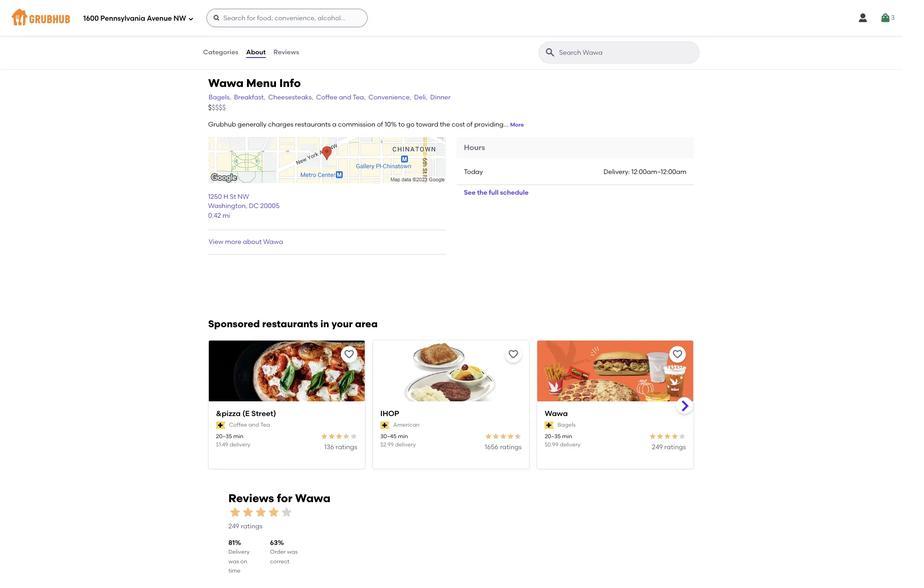 Task type: locate. For each thing, give the bounding box(es) containing it.
was inside 63 order was correct
[[287, 549, 298, 555]]

&pizza (e street) link
[[216, 409, 358, 419]]

categories
[[203, 48, 238, 56]]

0 horizontal spatial delivery
[[230, 441, 250, 448]]

nw for avenue
[[174, 14, 186, 22]]

wawa up subscription pass icon
[[545, 409, 568, 418]]

sponsored
[[208, 318, 260, 330]]

1 horizontal spatial was
[[287, 549, 298, 555]]

2 subscription pass image from the left
[[381, 421, 390, 429]]

0 vertical spatial sips
[[243, 1, 256, 8]]

min down bagels
[[562, 433, 572, 440]]

1 vertical spatial nw
[[238, 193, 249, 201]]

about
[[243, 238, 262, 246]]

0 vertical spatial was
[[287, 549, 298, 555]]

was right order
[[287, 549, 298, 555]]

street)
[[252, 409, 276, 418]]

20–35 up $1.49
[[216, 433, 232, 440]]

1 subscription pass image from the left
[[216, 421, 225, 429]]

81 delivery was on time
[[229, 539, 250, 573]]

0 vertical spatial 249
[[652, 443, 663, 451]]

svg image
[[880, 12, 891, 23], [213, 14, 220, 22], [188, 16, 194, 21]]

$$$$$
[[208, 103, 226, 112]]

min for wawa
[[562, 433, 572, 440]]

the
[[440, 121, 450, 129], [477, 189, 488, 197]]

the left full
[[477, 189, 488, 197]]

bagels, breakfast, cheesesteaks, coffee and tea, convenience, deli, dinner
[[209, 94, 451, 101]]

0 horizontal spatial and
[[249, 422, 259, 428]]

of
[[377, 121, 383, 129], [467, 121, 473, 129]]

delivery
[[230, 441, 250, 448], [395, 441, 416, 448], [560, 441, 581, 448]]

holiday inside tab
[[218, 1, 242, 8]]

main navigation navigation
[[0, 0, 903, 36]]

min down american
[[398, 433, 408, 440]]

1250 h st nw washington , dc 20005 0.42 mi
[[208, 193, 280, 219]]

commission
[[338, 121, 376, 129]]

tea
[[260, 422, 270, 428]]

of right cost
[[467, 121, 473, 129]]

ihop logo image
[[373, 341, 529, 418]]

to
[[399, 121, 405, 129]]

was inside 81 delivery was on time
[[229, 558, 239, 565]]

1 20–35 from the left
[[216, 433, 232, 440]]

1 horizontal spatial 249
[[652, 443, 663, 451]]

holiday inside tab
[[225, 19, 249, 27]]

dinner button
[[430, 93, 451, 103]]

delivery right $1.49
[[230, 441, 250, 448]]

1 vertical spatial and
[[249, 422, 259, 428]]

2 horizontal spatial save this restaurant button
[[670, 346, 686, 363]]

bagels, button
[[208, 93, 232, 103]]

1 vertical spatial the
[[477, 189, 488, 197]]

20–35 inside 20–35 min $1.49 delivery
[[216, 433, 232, 440]]

and left "tea," at top
[[339, 94, 351, 101]]

ihop link
[[381, 409, 522, 419]]

reviews right about
[[274, 48, 299, 56]]

see the full schedule
[[464, 189, 529, 197]]

0 vertical spatial nw
[[174, 14, 186, 22]]

min
[[234, 433, 244, 440], [398, 433, 408, 440], [562, 433, 572, 440]]

ratings for ihop
[[500, 443, 522, 451]]

reviews for reviews for wawa
[[229, 492, 274, 505]]

svg image right svg image
[[880, 12, 891, 23]]

1 save this restaurant button from the left
[[341, 346, 358, 363]]

info
[[279, 76, 301, 90]]

3 delivery from the left
[[560, 441, 581, 448]]

0 vertical spatial reviews
[[274, 48, 299, 56]]

0 vertical spatial 249 ratings
[[652, 443, 686, 451]]

2 save this restaurant button from the left
[[505, 346, 522, 363]]

2 save this restaurant image from the left
[[508, 349, 519, 360]]

today
[[464, 168, 483, 176]]

nw inside 1250 h st nw washington , dc 20005 0.42 mi
[[238, 193, 249, 201]]

249 ratings
[[652, 443, 686, 451], [229, 522, 263, 530]]

1 horizontal spatial save this restaurant button
[[505, 346, 522, 363]]

1 vertical spatial 249 ratings
[[229, 522, 263, 530]]

0 horizontal spatial save this restaurant image
[[344, 349, 355, 360]]

0 vertical spatial and
[[339, 94, 351, 101]]

1600 pennsylvania avenue nw
[[83, 14, 186, 22]]

min inside 20–35 min $0.99 delivery
[[562, 433, 572, 440]]

delivery inside 30–45 min $2.99 delivery
[[395, 441, 416, 448]]

63
[[270, 539, 278, 547]]

sips inside tab
[[243, 1, 256, 8]]

20–35
[[216, 433, 232, 440], [545, 433, 561, 440]]

wawa menu info
[[208, 76, 301, 90]]

restaurants left in at the bottom of page
[[262, 318, 318, 330]]

1 horizontal spatial delivery
[[395, 441, 416, 448]]

1 horizontal spatial nw
[[238, 193, 249, 201]]

delivery right $0.99
[[560, 441, 581, 448]]

wawa up the bagels,
[[208, 76, 244, 90]]

2 horizontal spatial min
[[562, 433, 572, 440]]

0 vertical spatial holiday
[[218, 1, 242, 8]]

0 horizontal spatial coffee
[[229, 422, 247, 428]]

sips down 'iced holiday sips' tab
[[250, 19, 263, 27]]

20–35 up $0.99
[[545, 433, 561, 440]]

1 vertical spatial coffee
[[229, 422, 247, 428]]

more
[[510, 122, 524, 128]]

2 horizontal spatial delivery
[[560, 441, 581, 448]]

grubhub
[[208, 121, 236, 129]]

nw inside main navigation navigation
[[174, 14, 186, 22]]

dc
[[249, 202, 259, 210]]

1250
[[208, 193, 222, 201]]

0 horizontal spatial of
[[377, 121, 383, 129]]

frozen holiday sips
[[203, 19, 263, 27]]

1 horizontal spatial min
[[398, 433, 408, 440]]

magnifying glass icon image
[[545, 47, 556, 58]]

sips inside tab
[[250, 19, 263, 27]]

1 horizontal spatial 20–35
[[545, 433, 561, 440]]

star icon image
[[321, 433, 328, 440], [328, 433, 335, 440], [335, 433, 343, 440], [343, 433, 350, 440], [343, 433, 350, 440], [350, 433, 358, 440], [485, 433, 493, 440], [493, 433, 500, 440], [500, 433, 507, 440], [507, 433, 515, 440], [515, 433, 522, 440], [515, 433, 522, 440], [650, 433, 657, 440], [657, 433, 664, 440], [664, 433, 672, 440], [672, 433, 679, 440], [679, 433, 686, 440], [229, 506, 241, 519], [241, 506, 254, 519], [254, 506, 267, 519], [267, 506, 280, 519], [280, 506, 293, 519]]

holiday up frozen holiday sips
[[218, 1, 242, 8]]

sips up frozen holiday sips tab in the top of the page
[[243, 1, 256, 8]]

3 save this restaurant button from the left
[[670, 346, 686, 363]]

3 save this restaurant image from the left
[[673, 349, 684, 360]]

1 save this restaurant image from the left
[[344, 349, 355, 360]]

1 horizontal spatial 249 ratings
[[652, 443, 686, 451]]

1656
[[485, 443, 499, 451]]

0 horizontal spatial 249
[[229, 522, 239, 530]]

save this restaurant image for &pizza (e street)
[[344, 349, 355, 360]]

save this restaurant image for ihop
[[508, 349, 519, 360]]

1 vertical spatial was
[[229, 558, 239, 565]]

was up time
[[229, 558, 239, 565]]

0 horizontal spatial subscription pass image
[[216, 421, 225, 429]]

svg image down iced
[[213, 14, 220, 22]]

categories button
[[203, 36, 239, 69]]

holiday down 'iced holiday sips' tab
[[225, 19, 249, 27]]

$1.49
[[216, 441, 228, 448]]

3 min from the left
[[562, 433, 572, 440]]

iced
[[203, 1, 216, 8]]

save this restaurant image
[[344, 349, 355, 360], [508, 349, 519, 360], [673, 349, 684, 360]]

249
[[652, 443, 663, 451], [229, 522, 239, 530]]

1 vertical spatial reviews
[[229, 492, 274, 505]]

breakfast,
[[234, 94, 266, 101]]

1 horizontal spatial the
[[477, 189, 488, 197]]

0 vertical spatial coffee
[[316, 94, 337, 101]]

2 horizontal spatial save this restaurant image
[[673, 349, 684, 360]]

sips for frozen holiday sips
[[250, 19, 263, 27]]

2 horizontal spatial svg image
[[880, 12, 891, 23]]

the left cost
[[440, 121, 450, 129]]

3 button
[[880, 10, 895, 26]]

coffee down the &pizza (e street)
[[229, 422, 247, 428]]

1 vertical spatial sips
[[250, 19, 263, 27]]

0 horizontal spatial 249 ratings
[[229, 522, 263, 530]]

coffee up a
[[316, 94, 337, 101]]

0 horizontal spatial was
[[229, 558, 239, 565]]

0 horizontal spatial the
[[440, 121, 450, 129]]

subscription pass image for &pizza (e street)
[[216, 421, 225, 429]]

reviews inside reviews 'button'
[[274, 48, 299, 56]]

$2.99
[[381, 441, 394, 448]]

10%
[[385, 121, 397, 129]]

delivery inside 20–35 min $1.49 delivery
[[230, 441, 250, 448]]

reviews left for on the bottom left
[[229, 492, 274, 505]]

min down coffee and tea
[[234, 433, 244, 440]]

subscription pass image down &pizza
[[216, 421, 225, 429]]

reviews
[[274, 48, 299, 56], [229, 492, 274, 505]]

2 of from the left
[[467, 121, 473, 129]]

2 delivery from the left
[[395, 441, 416, 448]]

grubhub generally charges restaurants a commission of 10% to go toward the cost of providing ... more
[[208, 121, 524, 129]]

136 ratings
[[324, 443, 358, 451]]

cost
[[452, 121, 465, 129]]

0 horizontal spatial save this restaurant button
[[341, 346, 358, 363]]

subscription pass image up 30–45
[[381, 421, 390, 429]]

svg image
[[858, 12, 869, 23]]

delivery inside 20–35 min $0.99 delivery
[[560, 441, 581, 448]]

restaurants left a
[[295, 121, 331, 129]]

of left 10%
[[377, 121, 383, 129]]

&pizza (e street)
[[216, 409, 276, 418]]

min inside 30–45 min $2.99 delivery
[[398, 433, 408, 440]]

about
[[246, 48, 266, 56]]

see
[[464, 189, 476, 197]]

Search Wawa search field
[[559, 48, 697, 57]]

svg image left frozen at the left of page
[[188, 16, 194, 21]]

1 horizontal spatial of
[[467, 121, 473, 129]]

1 vertical spatial holiday
[[225, 19, 249, 27]]

cheesesteaks, button
[[268, 93, 314, 103]]

min inside 20–35 min $1.49 delivery
[[234, 433, 244, 440]]

1600
[[83, 14, 99, 22]]

was
[[287, 549, 298, 555], [229, 558, 239, 565]]

2 min from the left
[[398, 433, 408, 440]]

nw up ,
[[238, 193, 249, 201]]

generally
[[238, 121, 267, 129]]

subscription pass image
[[216, 421, 225, 429], [381, 421, 390, 429]]

delivery for wawa
[[560, 441, 581, 448]]

2 20–35 from the left
[[545, 433, 561, 440]]

coffee
[[316, 94, 337, 101], [229, 422, 247, 428]]

the inside 'button'
[[477, 189, 488, 197]]

20–35 inside 20–35 min $0.99 delivery
[[545, 433, 561, 440]]

Search for food, convenience, alcohol... search field
[[206, 9, 368, 27]]

delivery for ihop
[[395, 441, 416, 448]]

0 horizontal spatial min
[[234, 433, 244, 440]]

3
[[891, 14, 895, 22]]

sips for iced holiday sips
[[243, 1, 256, 8]]

save this restaurant button
[[341, 346, 358, 363], [505, 346, 522, 363], [670, 346, 686, 363]]

and left tea on the bottom
[[249, 422, 259, 428]]

0 horizontal spatial 20–35
[[216, 433, 232, 440]]

bagels
[[558, 422, 576, 428]]

1 horizontal spatial subscription pass image
[[381, 421, 390, 429]]

0 horizontal spatial nw
[[174, 14, 186, 22]]

nw right the avenue
[[174, 14, 186, 22]]

1 delivery from the left
[[230, 441, 250, 448]]

1 min from the left
[[234, 433, 244, 440]]

1 horizontal spatial save this restaurant image
[[508, 349, 519, 360]]

delivery for &pizza (e street)
[[230, 441, 250, 448]]

delivery right $2.99
[[395, 441, 416, 448]]



Task type: vqa. For each thing, say whether or not it's contained in the screenshot.
'Order'
yes



Task type: describe. For each thing, give the bounding box(es) containing it.
iced holiday sips tab
[[203, 0, 267, 9]]

for
[[277, 492, 293, 505]]

coffee and tea
[[229, 422, 270, 428]]

,
[[246, 202, 247, 210]]

delivery: 12:00am–12:00am
[[604, 168, 687, 176]]

30–45
[[381, 433, 397, 440]]

was for 63
[[287, 549, 298, 555]]

breakfast, button
[[234, 93, 266, 103]]

view
[[209, 238, 224, 246]]

wawa right about
[[263, 238, 283, 246]]

deli, button
[[414, 93, 428, 103]]

frozen
[[203, 19, 223, 27]]

1 horizontal spatial and
[[339, 94, 351, 101]]

20–35 min $1.49 delivery
[[216, 433, 250, 448]]

save this restaurant button for &pizza (e street)
[[341, 346, 358, 363]]

0 horizontal spatial svg image
[[188, 16, 194, 21]]

ihop
[[381, 409, 399, 418]]

1 horizontal spatial svg image
[[213, 14, 220, 22]]

&pizza
[[216, 409, 241, 418]]

menu
[[246, 76, 277, 90]]

mi
[[223, 212, 230, 219]]

avenue
[[147, 14, 172, 22]]

0.42
[[208, 212, 221, 219]]

cheesesteaks,
[[268, 94, 314, 101]]

0 vertical spatial the
[[440, 121, 450, 129]]

ratings for &pizza (e street)
[[336, 443, 358, 451]]

wawa right for on the bottom left
[[295, 492, 331, 505]]

20–35 min $0.99 delivery
[[545, 433, 581, 448]]

correct
[[270, 558, 290, 565]]

svg image inside 3 button
[[880, 12, 891, 23]]

toward
[[416, 121, 439, 129]]

deli,
[[414, 94, 428, 101]]

$0.99
[[545, 441, 559, 448]]

20–35 for &pizza (e street)
[[216, 433, 232, 440]]

holiday for frozen
[[225, 19, 249, 27]]

save this restaurant button for ihop
[[505, 346, 522, 363]]

reviews for wawa
[[229, 492, 331, 505]]

12:00am–12:00am
[[632, 168, 687, 176]]

washington
[[208, 202, 246, 210]]

&pizza (e street) logo image
[[209, 341, 365, 418]]

charges
[[268, 121, 294, 129]]

subscription pass image for ihop
[[381, 421, 390, 429]]

wawa logo image
[[538, 341, 694, 418]]

20–35 for wawa
[[545, 433, 561, 440]]

20005
[[260, 202, 280, 210]]

was for 81
[[229, 558, 239, 565]]

dinner
[[430, 94, 451, 101]]

area
[[355, 318, 378, 330]]

136
[[324, 443, 334, 451]]

$
[[208, 103, 212, 112]]

1 horizontal spatial coffee
[[316, 94, 337, 101]]

(e
[[243, 409, 250, 418]]

ratings for wawa
[[665, 443, 686, 451]]

delivery
[[229, 549, 250, 555]]

your
[[332, 318, 353, 330]]

in
[[321, 318, 329, 330]]

nw for st
[[238, 193, 249, 201]]

sponsored restaurants in your area
[[208, 318, 378, 330]]

save this restaurant image for wawa
[[673, 349, 684, 360]]

about button
[[246, 36, 266, 69]]

more button
[[510, 121, 524, 129]]

order
[[270, 549, 286, 555]]

save this restaurant button for wawa
[[670, 346, 686, 363]]

full
[[489, 189, 499, 197]]

1656 ratings
[[485, 443, 522, 451]]

...
[[504, 121, 509, 129]]

delivery:
[[604, 168, 630, 176]]

see the full schedule button
[[457, 185, 536, 201]]

81
[[229, 539, 235, 547]]

h
[[224, 193, 228, 201]]

iced holiday sips
[[203, 1, 256, 8]]

coffee and tea, button
[[316, 93, 366, 103]]

bagels,
[[209, 94, 231, 101]]

american
[[394, 422, 420, 428]]

hours
[[464, 143, 485, 152]]

63 order was correct
[[270, 539, 298, 565]]

view more about wawa
[[209, 238, 283, 246]]

more
[[225, 238, 241, 246]]

reviews for reviews
[[274, 48, 299, 56]]

go
[[407, 121, 415, 129]]

st
[[230, 193, 236, 201]]

0 vertical spatial restaurants
[[295, 121, 331, 129]]

min for &pizza (e street)
[[234, 433, 244, 440]]

subscription pass image
[[545, 421, 554, 429]]

min for ihop
[[398, 433, 408, 440]]

holiday for iced
[[218, 1, 242, 8]]

1 of from the left
[[377, 121, 383, 129]]

providing
[[474, 121, 504, 129]]

pennsylvania
[[100, 14, 145, 22]]

a
[[332, 121, 337, 129]]

1 vertical spatial 249
[[229, 522, 239, 530]]

time
[[229, 568, 241, 573]]

tea,
[[353, 94, 366, 101]]

convenience,
[[369, 94, 412, 101]]

on
[[240, 558, 247, 565]]

frozen holiday sips tab
[[203, 18, 267, 28]]

reviews button
[[273, 36, 300, 69]]

wawa link
[[545, 409, 686, 419]]

1 vertical spatial restaurants
[[262, 318, 318, 330]]



